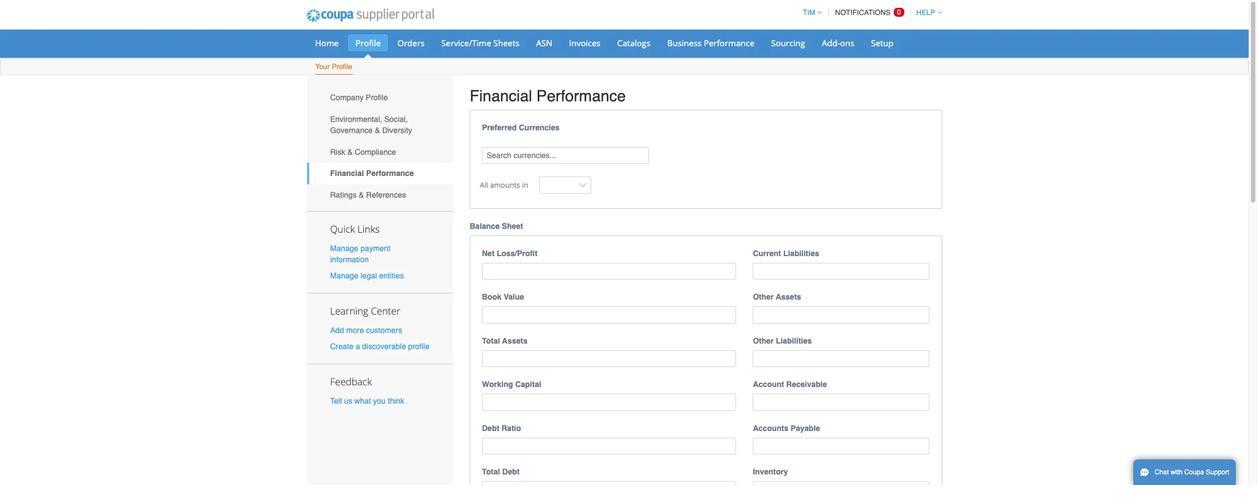 Task type: locate. For each thing, give the bounding box(es) containing it.
manage legal entities link
[[330, 271, 404, 280]]

information
[[330, 255, 369, 264]]

sheet
[[502, 222, 523, 231]]

1 horizontal spatial financial performance
[[470, 87, 626, 105]]

total debt
[[482, 468, 520, 477]]

total
[[482, 337, 500, 345], [482, 468, 500, 477]]

profile up environmental, social, governance & diversity link
[[366, 93, 388, 102]]

other
[[753, 293, 774, 302], [753, 337, 774, 345]]

manage inside manage payment information
[[330, 244, 359, 253]]

social,
[[385, 115, 408, 124]]

assets for other assets
[[776, 293, 802, 302]]

sourcing
[[772, 37, 806, 49]]

add-ons link
[[815, 35, 862, 51]]

asn
[[536, 37, 553, 49]]

learning
[[330, 304, 368, 318]]

balance sheet
[[470, 222, 523, 231]]

loss/profit
[[497, 249, 538, 258]]

catalogs
[[618, 37, 651, 49]]

navigation
[[798, 2, 943, 23]]

financial up preferred
[[470, 87, 532, 105]]

debt
[[482, 424, 500, 433], [503, 468, 520, 477]]

Debt Ratio text field
[[482, 438, 737, 455]]

create
[[330, 342, 354, 351]]

total for total assets
[[482, 337, 500, 345]]

feedback
[[330, 375, 372, 389]]

0 vertical spatial performance
[[704, 37, 755, 49]]

0 horizontal spatial performance
[[366, 169, 414, 178]]

performance for financial performance link
[[366, 169, 414, 178]]

& inside 'link'
[[359, 191, 364, 200]]

Total Debt text field
[[482, 482, 737, 486]]

sheets
[[494, 37, 520, 49]]

debt ratio
[[482, 424, 521, 433]]

& for compliance
[[348, 148, 353, 156]]

links
[[358, 222, 380, 236]]

0 vertical spatial profile
[[356, 37, 381, 49]]

total down book at the left bottom of the page
[[482, 337, 500, 345]]

create a discoverable profile link
[[330, 342, 430, 351]]

1 vertical spatial other
[[753, 337, 774, 345]]

references
[[366, 191, 406, 200]]

1 vertical spatial manage
[[330, 271, 359, 280]]

home link
[[308, 35, 346, 51]]

Other Liabilities text field
[[753, 350, 930, 367]]

other up "account"
[[753, 337, 774, 345]]

notifications
[[836, 8, 891, 17]]

& right the ratings
[[359, 191, 364, 200]]

assets for total assets
[[502, 337, 528, 345]]

0 horizontal spatial financial
[[330, 169, 364, 178]]

1 horizontal spatial financial
[[470, 87, 532, 105]]

asn link
[[529, 35, 560, 51]]

tell us what you think button
[[330, 396, 405, 407]]

add-ons
[[822, 37, 855, 49]]

profile right your
[[332, 62, 352, 71]]

& right risk
[[348, 148, 353, 156]]

1 vertical spatial debt
[[503, 468, 520, 477]]

1 horizontal spatial debt
[[503, 468, 520, 477]]

currencies
[[519, 123, 560, 132]]

ratings & references
[[330, 191, 406, 200]]

company profile link
[[307, 87, 453, 109]]

assets down "current liabilities"
[[776, 293, 802, 302]]

0 vertical spatial financial
[[470, 87, 532, 105]]

0 vertical spatial financial performance
[[470, 87, 626, 105]]

with
[[1171, 469, 1183, 477]]

ratio
[[502, 424, 521, 433]]

1 manage from the top
[[330, 244, 359, 253]]

working
[[482, 380, 513, 389]]

1 vertical spatial financial performance
[[330, 169, 414, 178]]

tell
[[330, 397, 342, 406]]

current
[[753, 249, 782, 258]]

preferred currencies
[[482, 123, 560, 132]]

performance for business performance link
[[704, 37, 755, 49]]

0 vertical spatial liabilities
[[784, 249, 820, 258]]

1 vertical spatial liabilities
[[776, 337, 812, 345]]

book
[[482, 293, 502, 302]]

performance up references
[[366, 169, 414, 178]]

tell us what you think
[[330, 397, 405, 406]]

invoices link
[[562, 35, 608, 51]]

profile
[[356, 37, 381, 49], [332, 62, 352, 71], [366, 93, 388, 102]]

1 vertical spatial profile
[[332, 62, 352, 71]]

liabilities
[[784, 249, 820, 258], [776, 337, 812, 345]]

account
[[753, 380, 785, 389]]

debt left ratio
[[482, 424, 500, 433]]

1 total from the top
[[482, 337, 500, 345]]

financial performance up currencies
[[470, 87, 626, 105]]

financial performance down compliance
[[330, 169, 414, 178]]

your
[[315, 62, 330, 71]]

entities
[[379, 271, 404, 280]]

environmental, social, governance & diversity
[[330, 115, 412, 135]]

2 other from the top
[[753, 337, 774, 345]]

other for other assets
[[753, 293, 774, 302]]

invoices
[[569, 37, 601, 49]]

performance
[[704, 37, 755, 49], [537, 87, 626, 105], [366, 169, 414, 178]]

assets down value
[[502, 337, 528, 345]]

financial up the ratings
[[330, 169, 364, 178]]

company profile
[[330, 93, 388, 102]]

center
[[371, 304, 401, 318]]

1 horizontal spatial &
[[359, 191, 364, 200]]

navigation containing notifications 0
[[798, 2, 943, 23]]

profile inside 'link'
[[332, 62, 352, 71]]

Working Capital text field
[[482, 394, 737, 411]]

1 vertical spatial total
[[482, 468, 500, 477]]

1 vertical spatial assets
[[502, 337, 528, 345]]

receivable
[[787, 380, 828, 389]]

Book Value text field
[[482, 307, 737, 324]]

debt down ratio
[[503, 468, 520, 477]]

2 horizontal spatial &
[[375, 126, 380, 135]]

performance right the 'business'
[[704, 37, 755, 49]]

& left diversity
[[375, 126, 380, 135]]

profile down coupa supplier portal image
[[356, 37, 381, 49]]

1 other from the top
[[753, 293, 774, 302]]

profile for company profile
[[366, 93, 388, 102]]

1 horizontal spatial performance
[[537, 87, 626, 105]]

2 vertical spatial profile
[[366, 93, 388, 102]]

ratings
[[330, 191, 357, 200]]

create a discoverable profile
[[330, 342, 430, 351]]

1 vertical spatial financial
[[330, 169, 364, 178]]

current liabilities
[[753, 249, 820, 258]]

2 manage from the top
[[330, 271, 359, 280]]

risk
[[330, 148, 346, 156]]

manage up the information in the bottom of the page
[[330, 244, 359, 253]]

manage down the information in the bottom of the page
[[330, 271, 359, 280]]

0 horizontal spatial assets
[[502, 337, 528, 345]]

0 vertical spatial debt
[[482, 424, 500, 433]]

chat with coupa support
[[1155, 469, 1230, 477]]

0 vertical spatial other
[[753, 293, 774, 302]]

1 vertical spatial &
[[348, 148, 353, 156]]

2 vertical spatial performance
[[366, 169, 414, 178]]

&
[[375, 126, 380, 135], [348, 148, 353, 156], [359, 191, 364, 200]]

liabilities for current liabilities
[[784, 249, 820, 258]]

2 vertical spatial &
[[359, 191, 364, 200]]

other for other liabilities
[[753, 337, 774, 345]]

2 horizontal spatial performance
[[704, 37, 755, 49]]

performance up currencies
[[537, 87, 626, 105]]

business
[[668, 37, 702, 49]]

liabilities right current
[[784, 249, 820, 258]]

& inside the "environmental, social, governance & diversity"
[[375, 126, 380, 135]]

financial
[[470, 87, 532, 105], [330, 169, 364, 178]]

profile
[[408, 342, 430, 351]]

your profile
[[315, 62, 352, 71]]

manage
[[330, 244, 359, 253], [330, 271, 359, 280]]

financial performance
[[470, 87, 626, 105], [330, 169, 414, 178]]

1 horizontal spatial assets
[[776, 293, 802, 302]]

0 horizontal spatial &
[[348, 148, 353, 156]]

Total Assets text field
[[482, 350, 737, 367]]

other liabilities
[[753, 337, 812, 345]]

liabilities up the account receivable
[[776, 337, 812, 345]]

Inventory text field
[[753, 482, 930, 486]]

& for references
[[359, 191, 364, 200]]

all amounts in
[[480, 180, 529, 190]]

0 vertical spatial manage
[[330, 244, 359, 253]]

service/time
[[442, 37, 492, 49]]

total down debt ratio
[[482, 468, 500, 477]]

0 vertical spatial total
[[482, 337, 500, 345]]

other down current
[[753, 293, 774, 302]]

0 vertical spatial assets
[[776, 293, 802, 302]]

2 total from the top
[[482, 468, 500, 477]]

customers
[[366, 326, 402, 335]]

0 vertical spatial &
[[375, 126, 380, 135]]

ons
[[841, 37, 855, 49]]



Task type: describe. For each thing, give the bounding box(es) containing it.
account receivable
[[753, 380, 828, 389]]

setup link
[[864, 35, 901, 51]]

1 vertical spatial performance
[[537, 87, 626, 105]]

Other Assets text field
[[753, 307, 930, 324]]

manage legal entities
[[330, 271, 404, 280]]

tim
[[803, 8, 816, 17]]

help
[[917, 8, 936, 17]]

catalogs link
[[610, 35, 658, 51]]

compliance
[[355, 148, 396, 156]]

us
[[344, 397, 352, 406]]

chat with coupa support button
[[1134, 460, 1237, 486]]

liabilities for other liabilities
[[776, 337, 812, 345]]

book value
[[482, 293, 524, 302]]

add-
[[822, 37, 841, 49]]

net loss/profit
[[482, 249, 538, 258]]

0 horizontal spatial financial performance
[[330, 169, 414, 178]]

manage payment information
[[330, 244, 391, 264]]

help link
[[912, 8, 943, 17]]

all
[[480, 180, 488, 190]]

inventory
[[753, 468, 788, 477]]

amounts
[[490, 180, 520, 190]]

what
[[355, 397, 371, 406]]

tim link
[[798, 8, 823, 17]]

manage for manage payment information
[[330, 244, 359, 253]]

balance
[[470, 222, 500, 231]]

add
[[330, 326, 344, 335]]

notifications 0
[[836, 8, 902, 17]]

other assets
[[753, 293, 802, 302]]

accounts
[[753, 424, 789, 433]]

you
[[373, 397, 386, 406]]

chat
[[1155, 469, 1170, 477]]

home
[[315, 37, 339, 49]]

more
[[346, 326, 364, 335]]

think
[[388, 397, 405, 406]]

0
[[898, 8, 902, 16]]

orders link
[[390, 35, 432, 51]]

coupa
[[1185, 469, 1205, 477]]

risk & compliance link
[[307, 141, 453, 163]]

discoverable
[[362, 342, 406, 351]]

orders
[[398, 37, 425, 49]]

manage payment information link
[[330, 244, 391, 264]]

Net Loss/Profit text field
[[482, 263, 737, 280]]

in
[[522, 180, 529, 190]]

service/time sheets
[[442, 37, 520, 49]]

add more customers link
[[330, 326, 402, 335]]

0 horizontal spatial debt
[[482, 424, 500, 433]]

value
[[504, 293, 524, 302]]

selected list box
[[478, 134, 934, 142]]

Current Liabilities text field
[[753, 263, 930, 280]]

manage for manage legal entities
[[330, 271, 359, 280]]

total for total debt
[[482, 468, 500, 477]]

sourcing link
[[764, 35, 813, 51]]

governance
[[330, 126, 373, 135]]

Search currencies... field
[[482, 147, 650, 164]]

service/time sheets link
[[434, 35, 527, 51]]

Accounts Payable text field
[[753, 438, 930, 455]]

environmental,
[[330, 115, 382, 124]]

your profile link
[[315, 60, 353, 75]]

support
[[1207, 469, 1230, 477]]

profile link
[[348, 35, 388, 51]]

risk & compliance
[[330, 148, 396, 156]]

profile for your profile
[[332, 62, 352, 71]]

business performance link
[[660, 35, 762, 51]]

quick links
[[330, 222, 380, 236]]

Account Receivable text field
[[753, 394, 930, 411]]

financial inside financial performance link
[[330, 169, 364, 178]]

add more customers
[[330, 326, 402, 335]]

preferred
[[482, 123, 517, 132]]

legal
[[361, 271, 377, 280]]

a
[[356, 342, 360, 351]]

working capital
[[482, 380, 542, 389]]

capital
[[516, 380, 542, 389]]

accounts payable
[[753, 424, 821, 433]]

coupa supplier portal image
[[299, 2, 442, 30]]

net
[[482, 249, 495, 258]]

business performance
[[668, 37, 755, 49]]

financial performance link
[[307, 163, 453, 184]]

total assets
[[482, 337, 528, 345]]



Task type: vqa. For each thing, say whether or not it's contained in the screenshot.
Other
yes



